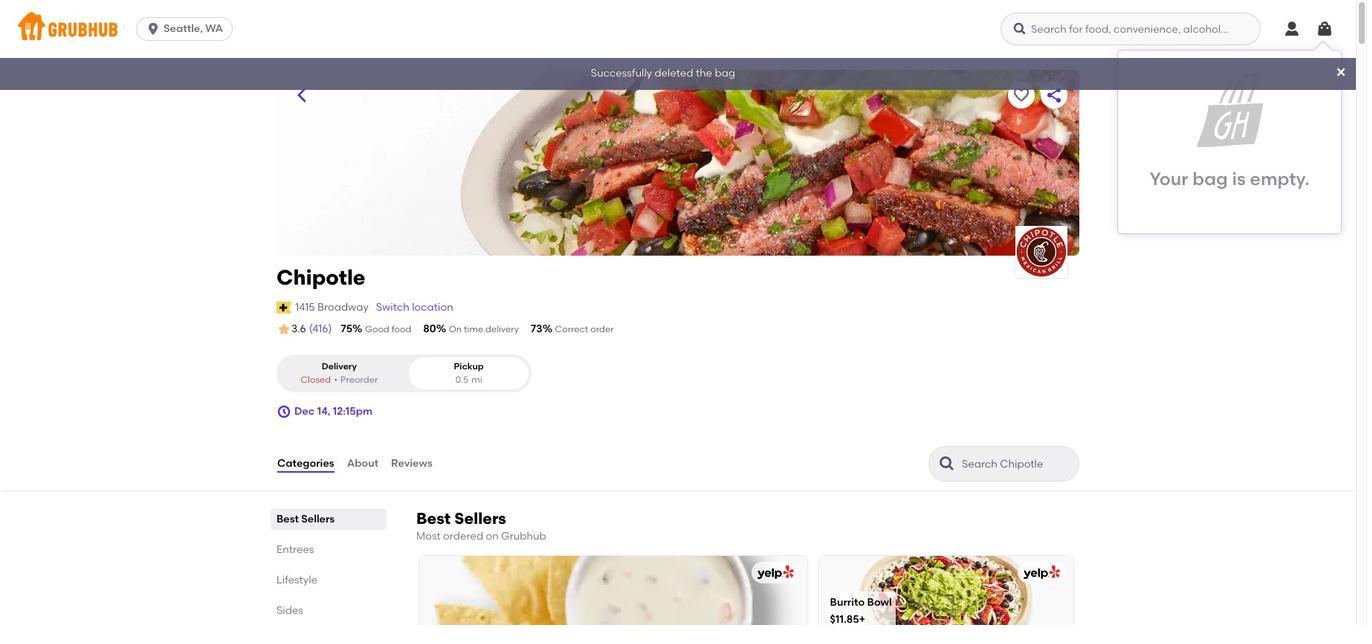 Task type: describe. For each thing, give the bounding box(es) containing it.
dec
[[295, 405, 315, 418]]

categories
[[277, 457, 335, 470]]

on time delivery
[[449, 324, 519, 335]]

correct
[[555, 324, 589, 335]]

is
[[1233, 168, 1247, 190]]

best for best sellers
[[277, 513, 299, 526]]

broadway
[[318, 301, 369, 314]]

reviews button
[[391, 437, 434, 491]]

dec 14, 12:15pm button
[[277, 399, 373, 426]]

75
[[341, 323, 353, 335]]

1 svg image from the left
[[1284, 20, 1302, 38]]

(416)
[[309, 323, 332, 335]]

dec 14, 12:15pm
[[295, 405, 373, 418]]

seattle, wa
[[164, 22, 223, 35]]

1415 broadway
[[295, 301, 369, 314]]

empty.
[[1251, 168, 1311, 190]]

12:15pm
[[333, 405, 373, 418]]

bowl
[[868, 596, 892, 609]]

2 svg image from the left
[[1317, 20, 1335, 38]]

sellers for best sellers most ordered on grubhub
[[455, 510, 507, 528]]

pickup
[[454, 362, 484, 372]]

most
[[417, 530, 441, 543]]

good
[[365, 324, 390, 335]]

closed
[[301, 375, 331, 385]]

switch
[[376, 301, 410, 314]]

caret left icon image
[[293, 86, 311, 104]]

food
[[392, 324, 412, 335]]

best for best sellers most ordered on grubhub
[[417, 510, 451, 528]]

1415
[[295, 301, 315, 314]]

save this restaurant image
[[1013, 86, 1031, 104]]

svg image inside dec 14, 12:15pm button
[[277, 405, 292, 420]]

Search Chipotle search field
[[961, 458, 1075, 472]]

Search for food, convenience, alcohol... search field
[[1001, 13, 1262, 45]]

73
[[531, 323, 543, 335]]

mi
[[472, 375, 482, 385]]

burrito bowl button
[[819, 557, 1074, 626]]

wa
[[205, 22, 223, 35]]

burrito bowl
[[831, 596, 892, 609]]

about button
[[346, 437, 379, 491]]

good food
[[365, 324, 412, 335]]

star icon image
[[277, 322, 292, 337]]

your bag is empty. tooltip
[[1119, 42, 1342, 233]]

delivery closed • preorder
[[301, 362, 378, 385]]

1 yelp image from the left
[[755, 566, 794, 580]]

•
[[334, 375, 338, 385]]

deleted
[[655, 67, 694, 80]]

svg image inside seattle, wa button
[[146, 22, 161, 36]]



Task type: vqa. For each thing, say whether or not it's contained in the screenshot.
CA
no



Task type: locate. For each thing, give the bounding box(es) containing it.
0 horizontal spatial best
[[277, 513, 299, 526]]

1 horizontal spatial svg image
[[1317, 20, 1335, 38]]

on
[[486, 530, 499, 543]]

sellers inside best sellers most ordered on grubhub
[[455, 510, 507, 528]]

2 yelp image from the left
[[1021, 566, 1061, 580]]

your bag is empty.
[[1150, 168, 1311, 190]]

chipotle logo image
[[1016, 226, 1068, 278]]

switch location button
[[375, 300, 454, 316]]

bag right the
[[715, 67, 736, 80]]

option group containing delivery closed • preorder
[[277, 355, 532, 393]]

reviews
[[391, 457, 433, 470]]

best
[[417, 510, 451, 528], [277, 513, 299, 526]]

categories button
[[277, 437, 335, 491]]

time
[[464, 324, 484, 335]]

bag
[[715, 67, 736, 80], [1193, 168, 1229, 190]]

lifestyle
[[277, 574, 318, 587]]

successfully deleted the bag
[[591, 67, 736, 80]]

yelp image inside burrito bowl button
[[1021, 566, 1061, 580]]

14,
[[317, 405, 331, 418]]

0 horizontal spatial bag
[[715, 67, 736, 80]]

0 horizontal spatial yelp image
[[755, 566, 794, 580]]

search icon image
[[939, 455, 957, 473]]

1 horizontal spatial bag
[[1193, 168, 1229, 190]]

best sellers
[[277, 513, 335, 526]]

delivery
[[322, 362, 357, 372]]

svg image
[[146, 22, 161, 36], [1013, 22, 1028, 36], [1336, 66, 1348, 78], [277, 405, 292, 420]]

best up entrees
[[277, 513, 299, 526]]

sellers up entrees
[[301, 513, 335, 526]]

share icon image
[[1046, 86, 1064, 104]]

chipotle
[[277, 265, 366, 290]]

bag inside your bag is empty. tooltip
[[1193, 168, 1229, 190]]

1 vertical spatial bag
[[1193, 168, 1229, 190]]

delivery
[[486, 324, 519, 335]]

yelp image
[[755, 566, 794, 580], [1021, 566, 1061, 580]]

bag left is
[[1193, 168, 1229, 190]]

sides
[[277, 605, 303, 617]]

main navigation navigation
[[0, 0, 1357, 58]]

seattle,
[[164, 22, 203, 35]]

about
[[347, 457, 379, 470]]

entrees
[[277, 544, 314, 556]]

0.5
[[456, 375, 469, 385]]

sellers
[[455, 510, 507, 528], [301, 513, 335, 526]]

save this restaurant button
[[1009, 82, 1035, 109]]

0 horizontal spatial svg image
[[1284, 20, 1302, 38]]

on
[[449, 324, 462, 335]]

sellers up on
[[455, 510, 507, 528]]

1415 broadway button
[[295, 300, 370, 316]]

burrito
[[831, 596, 865, 609]]

ordered
[[443, 530, 484, 543]]

correct order
[[555, 324, 614, 335]]

sellers for best sellers
[[301, 513, 335, 526]]

3.6
[[292, 323, 306, 336]]

successfully
[[591, 67, 652, 80]]

seattle, wa button
[[136, 17, 239, 41]]

option group
[[277, 355, 532, 393]]

best up most
[[417, 510, 451, 528]]

svg image
[[1284, 20, 1302, 38], [1317, 20, 1335, 38]]

the
[[696, 67, 713, 80]]

1 horizontal spatial sellers
[[455, 510, 507, 528]]

order
[[591, 324, 614, 335]]

80
[[424, 323, 436, 335]]

grubhub
[[501, 530, 547, 543]]

1 horizontal spatial yelp image
[[1021, 566, 1061, 580]]

pickup 0.5 mi
[[454, 362, 484, 385]]

0 vertical spatial bag
[[715, 67, 736, 80]]

location
[[412, 301, 454, 314]]

switch location
[[376, 301, 454, 314]]

best inside best sellers most ordered on grubhub
[[417, 510, 451, 528]]

0 horizontal spatial sellers
[[301, 513, 335, 526]]

subscription pass image
[[277, 302, 292, 314]]

preorder
[[341, 375, 378, 385]]

1 horizontal spatial best
[[417, 510, 451, 528]]

best sellers most ordered on grubhub
[[417, 510, 547, 543]]

your
[[1150, 168, 1189, 190]]



